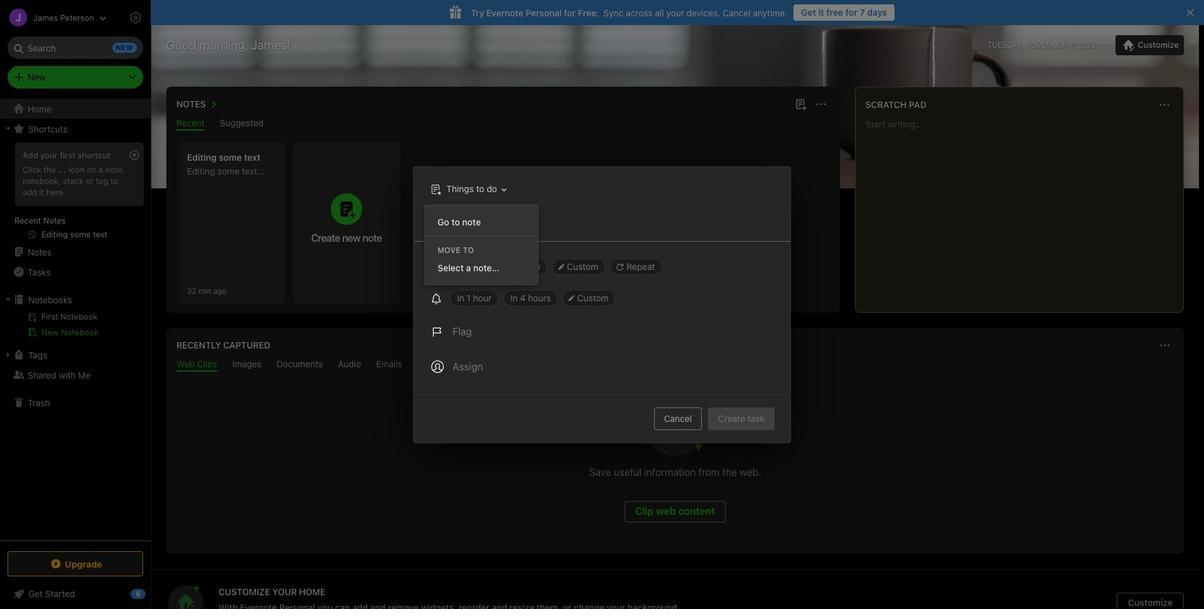 Task type: vqa. For each thing, say whether or not it's contained in the screenshot.
"EDITING"
yes



Task type: describe. For each thing, give the bounding box(es) containing it.
a inside icon on a note, notebook, stack or tag to add it here.
[[99, 165, 103, 175]]

shortcut
[[78, 150, 111, 160]]

here.
[[46, 187, 66, 197]]

create for create new note
[[311, 232, 340, 244]]

try evernote personal for free: sync across all your devices. cancel anytime.
[[471, 7, 788, 18]]

shared with me link
[[0, 365, 150, 385]]

expand tags image
[[3, 350, 13, 360]]

get
[[802, 7, 817, 18]]

flag button
[[424, 316, 480, 346]]

tags button
[[0, 345, 150, 365]]

text...
[[242, 166, 265, 177]]

custom button for tomorrow
[[553, 258, 606, 275]]

or
[[86, 176, 94, 186]]

across
[[626, 7, 653, 18]]

images tab
[[232, 359, 262, 372]]

create new note button
[[293, 142, 401, 304]]

in for in 1 hour
[[457, 292, 465, 303]]

notes link
[[0, 242, 150, 262]]

32
[[187, 286, 196, 296]]

suggested
[[220, 117, 264, 128]]

audio tab
[[338, 359, 361, 372]]

notebook
[[61, 327, 99, 337]]

trash
[[28, 397, 50, 408]]

go to note
[[438, 216, 481, 227]]

go
[[438, 216, 450, 227]]

notebooks link
[[0, 290, 150, 310]]

icon on a note, notebook, stack or tag to add it here.
[[23, 165, 125, 197]]

on
[[87, 165, 96, 175]]

november
[[1026, 40, 1068, 50]]

1
[[467, 292, 471, 303]]

tab list for notes
[[169, 117, 838, 131]]

clip web content
[[636, 506, 716, 517]]

select
[[438, 262, 464, 273]]

recently captured button
[[174, 338, 271, 353]]

create for create task
[[719, 413, 746, 424]]

shortcuts button
[[0, 119, 150, 139]]

tuesday,
[[988, 40, 1024, 50]]

free
[[827, 7, 844, 18]]

new for new notebook
[[41, 327, 59, 337]]

repeat button
[[611, 258, 662, 275]]

sync
[[604, 7, 624, 18]]

home
[[28, 103, 52, 114]]

tomorrow button
[[494, 258, 548, 275]]

min
[[199, 286, 211, 296]]

4
[[520, 292, 526, 303]]

select a note…
[[438, 262, 500, 273]]

home link
[[0, 99, 151, 119]]

useful
[[614, 467, 642, 478]]

with
[[59, 370, 76, 380]]

notebook,
[[23, 176, 61, 186]]

dropdown list menu
[[425, 213, 538, 277]]

for for 7
[[846, 7, 858, 18]]

james!
[[251, 38, 291, 52]]

1 things to do button from the left
[[425, 180, 511, 198]]

today
[[457, 261, 482, 272]]

to for move to
[[463, 245, 474, 255]]

tasks button
[[0, 262, 150, 282]]

7,
[[1070, 40, 1076, 50]]

notes button
[[174, 97, 221, 112]]

custom for in 4 hours
[[578, 292, 609, 303]]

web.
[[740, 467, 762, 478]]

new button
[[8, 66, 143, 89]]

tree containing home
[[0, 99, 151, 540]]

recently captured
[[177, 340, 271, 351]]

things to do
[[447, 183, 497, 194]]

web clips tab
[[177, 359, 217, 372]]

free:
[[578, 7, 599, 18]]

content
[[679, 506, 716, 517]]

web
[[657, 506, 676, 517]]

get it free for 7 days button
[[794, 4, 895, 21]]

in 4 hours
[[511, 292, 551, 303]]

repeat
[[627, 261, 656, 272]]

devices.
[[687, 7, 721, 18]]

hour
[[473, 292, 492, 303]]

2023
[[1078, 40, 1096, 50]]

save
[[590, 467, 612, 478]]

emails tab
[[376, 359, 403, 372]]

add your first shortcut
[[23, 150, 111, 160]]

new notebook group
[[0, 310, 150, 345]]

in 1 hour button
[[450, 290, 499, 306]]

7
[[860, 7, 865, 18]]

recent for recent notes
[[14, 215, 41, 226]]

Enter task text field
[[452, 211, 776, 232]]

shared
[[28, 370, 56, 380]]

scratch pad button
[[864, 97, 927, 112]]

tasks
[[28, 267, 51, 277]]

notes inside notes link
[[28, 247, 52, 257]]



Task type: locate. For each thing, give the bounding box(es) containing it.
group containing add your first shortcut
[[0, 139, 150, 247]]

0 vertical spatial tab list
[[169, 117, 838, 131]]

cancel inside button
[[664, 413, 692, 424]]

cancel
[[723, 7, 751, 18], [664, 413, 692, 424]]

1 vertical spatial cancel
[[664, 413, 692, 424]]

in left 4
[[511, 292, 518, 303]]

1 tab list from the top
[[169, 117, 838, 131]]

your right all on the top right
[[667, 7, 685, 18]]

things
[[447, 183, 474, 194]]

it
[[819, 7, 825, 18], [39, 187, 44, 197]]

expand notebooks image
[[3, 295, 13, 305]]

0 horizontal spatial a
[[99, 165, 103, 175]]

0 vertical spatial your
[[667, 7, 685, 18]]

in 1 hour
[[457, 292, 492, 303]]

settings image
[[128, 10, 143, 25]]

new notebook button
[[0, 325, 150, 340]]

tree
[[0, 99, 151, 540]]

tomorrow
[[500, 261, 541, 272]]

save useful information from the web.
[[590, 467, 762, 478]]

tuesday, november 7, 2023
[[988, 40, 1096, 50]]

some left the text
[[219, 152, 242, 163]]

for for free:
[[564, 7, 576, 18]]

1 horizontal spatial a
[[466, 262, 471, 273]]

tag
[[96, 176, 108, 186]]

note right new
[[363, 232, 382, 244]]

to left the do
[[476, 183, 485, 194]]

0 vertical spatial some
[[219, 152, 242, 163]]

0 vertical spatial custom
[[567, 261, 599, 272]]

select a note… link
[[425, 258, 538, 277]]

a
[[99, 165, 103, 175], [466, 262, 471, 273]]

a left the note…
[[466, 262, 471, 273]]

me
[[78, 370, 91, 380]]

0 vertical spatial the
[[44, 165, 56, 175]]

1 horizontal spatial for
[[846, 7, 858, 18]]

try
[[471, 7, 484, 18]]

new inside new popup button
[[28, 72, 46, 82]]

0 horizontal spatial note
[[363, 232, 382, 244]]

1 vertical spatial it
[[39, 187, 44, 197]]

0 horizontal spatial your
[[40, 150, 58, 160]]

1 vertical spatial editing
[[187, 166, 215, 177]]

information
[[645, 467, 696, 478]]

1 horizontal spatial your
[[667, 7, 685, 18]]

0 vertical spatial note
[[463, 216, 481, 227]]

pad
[[909, 99, 927, 110]]

notes inside button
[[177, 99, 206, 109]]

good morning, james!
[[166, 38, 291, 52]]

0 vertical spatial custom button
[[553, 258, 606, 275]]

all
[[655, 7, 664, 18]]

0 horizontal spatial create
[[311, 232, 340, 244]]

documents
[[277, 359, 323, 369]]

to for go to note
[[452, 216, 460, 227]]

1 horizontal spatial recent
[[177, 117, 205, 128]]

things to do button
[[425, 180, 511, 198], [428, 180, 511, 198]]

0 vertical spatial create
[[311, 232, 340, 244]]

it inside button
[[819, 7, 825, 18]]

morning,
[[200, 38, 248, 52]]

2 for from the left
[[564, 7, 576, 18]]

1 horizontal spatial cancel
[[723, 7, 751, 18]]

scratch pad
[[866, 99, 927, 110]]

0 vertical spatial it
[[819, 7, 825, 18]]

a right on
[[99, 165, 103, 175]]

create task
[[719, 413, 765, 424]]

1 vertical spatial create
[[719, 413, 746, 424]]

go to note link
[[425, 213, 538, 231]]

to right go
[[452, 216, 460, 227]]

2 in from the left
[[511, 292, 518, 303]]

editing
[[187, 152, 217, 163], [187, 166, 215, 177]]

1 vertical spatial the
[[723, 467, 737, 478]]

editing some text editing some text...
[[187, 152, 265, 177]]

0 vertical spatial new
[[28, 72, 46, 82]]

the right the from
[[723, 467, 737, 478]]

0 horizontal spatial recent
[[14, 215, 41, 226]]

move to
[[438, 245, 474, 255]]

images
[[232, 359, 262, 369]]

ago
[[214, 286, 227, 296]]

to
[[110, 176, 118, 186], [476, 183, 485, 194], [452, 216, 460, 227], [463, 245, 474, 255]]

0 horizontal spatial for
[[564, 7, 576, 18]]

custom left 'repeat' button
[[567, 261, 599, 272]]

0 horizontal spatial the
[[44, 165, 56, 175]]

new
[[342, 232, 361, 244]]

create task button
[[709, 407, 775, 430]]

in 4 hours button
[[504, 290, 558, 306]]

custom button for in 4 hours
[[563, 290, 616, 306]]

0 vertical spatial a
[[99, 165, 103, 175]]

note,
[[105, 165, 125, 175]]

new inside new notebook button
[[41, 327, 59, 337]]

to down note,
[[110, 176, 118, 186]]

2 things to do button from the left
[[428, 180, 511, 198]]

good
[[166, 38, 197, 52]]

first
[[60, 150, 76, 160]]

2 vertical spatial notes
[[28, 247, 52, 257]]

0 vertical spatial editing
[[187, 152, 217, 163]]

new up 'tags'
[[41, 327, 59, 337]]

1 vertical spatial custom
[[578, 292, 609, 303]]

1 vertical spatial your
[[40, 150, 58, 160]]

clip web content button
[[625, 501, 726, 523]]

create inside button
[[719, 413, 746, 424]]

clips
[[197, 359, 217, 369]]

1 vertical spatial customize
[[1129, 597, 1174, 608]]

notebooks
[[28, 294, 72, 305]]

your up click the ...
[[40, 150, 58, 160]]

task
[[748, 413, 765, 424]]

to inside go to note link
[[452, 216, 460, 227]]

personal
[[526, 7, 562, 18]]

1 vertical spatial custom button
[[563, 290, 616, 306]]

do
[[487, 183, 497, 194]]

1 editing from the top
[[187, 152, 217, 163]]

0 vertical spatial cancel
[[723, 7, 751, 18]]

notes down here.
[[43, 215, 66, 226]]

0 vertical spatial customize button
[[1116, 35, 1185, 55]]

1 vertical spatial new
[[41, 327, 59, 337]]

it down notebook,
[[39, 187, 44, 197]]

get it free for 7 days
[[802, 7, 888, 18]]

upgrade button
[[8, 552, 143, 577]]

0 horizontal spatial it
[[39, 187, 44, 197]]

customize
[[1138, 40, 1180, 50], [1129, 597, 1174, 608]]

audio
[[338, 359, 361, 369]]

click
[[23, 165, 41, 175]]

captured
[[223, 340, 271, 351]]

new
[[28, 72, 46, 82], [41, 327, 59, 337]]

note for create new note
[[363, 232, 382, 244]]

documents tab
[[277, 359, 323, 372]]

custom right hours
[[578, 292, 609, 303]]

notes inside group
[[43, 215, 66, 226]]

text
[[244, 152, 261, 163]]

cancel right the devices.
[[723, 7, 751, 18]]

for left the free:
[[564, 7, 576, 18]]

today button
[[450, 258, 489, 275]]

trash link
[[0, 393, 150, 413]]

some
[[219, 152, 242, 163], [218, 166, 240, 177]]

a inside dropdown list menu
[[466, 262, 471, 273]]

customize
[[219, 587, 270, 597]]

web clips
[[177, 359, 217, 369]]

note inside go to note link
[[463, 216, 481, 227]]

Go to note or move task field
[[425, 180, 511, 198]]

for left 7
[[846, 7, 858, 18]]

icon
[[69, 165, 85, 175]]

customize button
[[1116, 35, 1185, 55], [1117, 593, 1185, 609]]

cancel up save useful information from the web.
[[664, 413, 692, 424]]

custom button right hours
[[563, 290, 616, 306]]

in left 1 on the top of page
[[457, 292, 465, 303]]

to inside icon on a note, notebook, stack or tag to add it here.
[[110, 176, 118, 186]]

new up home
[[28, 72, 46, 82]]

recent
[[177, 117, 205, 128], [14, 215, 41, 226]]

notes up tasks
[[28, 247, 52, 257]]

1 vertical spatial note
[[363, 232, 382, 244]]

recent inside "tree"
[[14, 215, 41, 226]]

recent down the notes button
[[177, 117, 205, 128]]

tab list for recently captured
[[169, 359, 1182, 372]]

it right the get at the right top of the page
[[819, 7, 825, 18]]

1 horizontal spatial note
[[463, 216, 481, 227]]

1 for from the left
[[846, 7, 858, 18]]

to inside things to do button
[[476, 183, 485, 194]]

in for in 4 hours
[[511, 292, 518, 303]]

shared with me
[[28, 370, 91, 380]]

stack
[[63, 176, 84, 186]]

new notebook
[[41, 327, 99, 337]]

note inside create new note button
[[363, 232, 382, 244]]

tab list containing recent
[[169, 117, 838, 131]]

custom for tomorrow
[[567, 261, 599, 272]]

0 horizontal spatial cancel
[[664, 413, 692, 424]]

tab list containing web clips
[[169, 359, 1182, 372]]

1 in from the left
[[457, 292, 465, 303]]

move
[[438, 245, 461, 255]]

tags
[[28, 350, 47, 360]]

create left new
[[311, 232, 340, 244]]

2 editing from the top
[[187, 166, 215, 177]]

2 tab list from the top
[[169, 359, 1182, 372]]

group
[[0, 139, 150, 247]]

recent for recent
[[177, 117, 205, 128]]

the left ...
[[44, 165, 56, 175]]

custom button down enter task text field
[[553, 258, 606, 275]]

1 horizontal spatial the
[[723, 467, 737, 478]]

1 horizontal spatial in
[[511, 292, 518, 303]]

32 min ago
[[187, 286, 227, 296]]

customize your home
[[219, 587, 325, 597]]

1 vertical spatial notes
[[43, 215, 66, 226]]

suggested tab
[[220, 117, 264, 131]]

1 vertical spatial customize button
[[1117, 593, 1185, 609]]

Start writing… text field
[[866, 119, 1183, 302]]

clip
[[636, 506, 654, 517]]

0 vertical spatial customize
[[1138, 40, 1180, 50]]

click the ...
[[23, 165, 66, 175]]

1 vertical spatial tab list
[[169, 359, 1182, 372]]

note right go
[[463, 216, 481, 227]]

...
[[58, 165, 66, 175]]

None search field
[[16, 36, 134, 59]]

recent down add
[[14, 215, 41, 226]]

new for new
[[28, 72, 46, 82]]

create inside button
[[311, 232, 340, 244]]

anytime.
[[753, 7, 788, 18]]

1 horizontal spatial create
[[719, 413, 746, 424]]

for inside button
[[846, 7, 858, 18]]

some left text...
[[218, 166, 240, 177]]

1 vertical spatial recent
[[14, 215, 41, 226]]

note for go to note
[[463, 216, 481, 227]]

1 horizontal spatial it
[[819, 7, 825, 18]]

0 vertical spatial notes
[[177, 99, 206, 109]]

notes up recent tab
[[177, 99, 206, 109]]

Search text field
[[16, 36, 134, 59]]

recent notes
[[14, 215, 66, 226]]

to up today
[[463, 245, 474, 255]]

1 vertical spatial some
[[218, 166, 240, 177]]

your
[[272, 587, 297, 597]]

0 vertical spatial recent
[[177, 117, 205, 128]]

to for things to do
[[476, 183, 485, 194]]

0 horizontal spatial in
[[457, 292, 465, 303]]

recent tab
[[177, 117, 205, 131]]

tab list
[[169, 117, 838, 131], [169, 359, 1182, 372]]

create left task
[[719, 413, 746, 424]]

1 vertical spatial a
[[466, 262, 471, 273]]

it inside icon on a note, notebook, stack or tag to add it here.
[[39, 187, 44, 197]]



